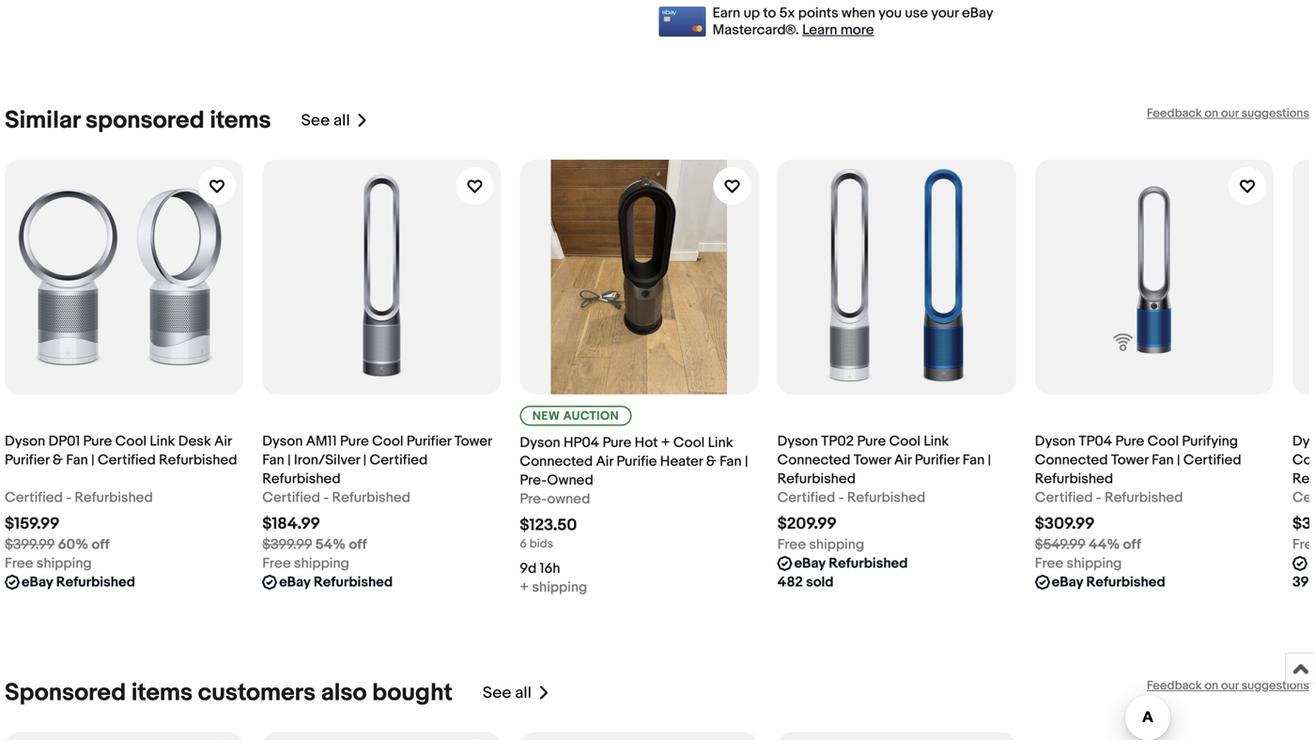 Task type: vqa. For each thing, say whether or not it's contained in the screenshot.
Pure
yes



Task type: locate. For each thing, give the bounding box(es) containing it.
1 horizontal spatial connected
[[778, 452, 851, 469]]

fan inside dyson am11 pure cool purifier tower fan | iron/silver | certified refurbished certified - refurbished $184.99 $399.99 54% off free shipping
[[262, 452, 284, 469]]

cool inside dyson am11 pure cool purifier tower fan | iron/silver | certified refurbished certified - refurbished $184.99 $399.99 54% off free shipping
[[372, 433, 404, 450]]

2 suggestions from the top
[[1242, 679, 1310, 694]]

link
[[150, 433, 175, 450], [924, 433, 950, 450], [708, 435, 734, 451]]

pure inside dyson tp04 pure cool purifying connected tower fan | certified refurbished certified - refurbished $309.99 $549.99 44% off free shipping
[[1116, 433, 1145, 450]]

3 - from the left
[[839, 490, 844, 506]]

pre-
[[520, 472, 547, 489], [520, 491, 547, 508]]

free inside dyson am11 pure cool purifier tower fan | iron/silver | certified refurbished certified - refurbished $184.99 $399.99 54% off free shipping
[[262, 555, 291, 572]]

$399.99
[[5, 537, 55, 553], [262, 537, 312, 553]]

1 horizontal spatial +
[[661, 435, 671, 451]]

0 vertical spatial pre-
[[520, 472, 547, 489]]

off inside certified - refurbished $159.99 $399.99 60% off free shipping
[[92, 537, 110, 553]]

dys cer $30 free
[[1293, 433, 1315, 553]]

feedback on our suggestions
[[1148, 106, 1310, 121], [1148, 679, 1310, 694]]

0 vertical spatial see all text field
[[301, 111, 350, 131]]

+ right hot
[[661, 435, 671, 451]]

ebay inside earn up to 5x points when you use your ebay mastercard®.
[[962, 5, 994, 22]]

0 vertical spatial see all link
[[301, 106, 369, 135]]

air
[[214, 433, 232, 450], [895, 452, 912, 469], [596, 453, 614, 470]]

suggestions
[[1242, 106, 1310, 121], [1242, 679, 1310, 694]]

off inside dyson tp04 pure cool purifying connected tower fan | certified refurbished certified - refurbished $309.99 $549.99 44% off free shipping
[[1124, 537, 1142, 553]]

0 horizontal spatial off
[[92, 537, 110, 553]]

link inside dyson hp04 pure hot + cool link connected air purifie heater & fan | pre-owned pre-owned $123.50 6 bids 9d 16h + shipping
[[708, 435, 734, 451]]

dyson inside dyson tp04 pure cool purifying connected tower fan | certified refurbished certified - refurbished $309.99 $549.99 44% off free shipping
[[1035, 433, 1076, 450]]

0 vertical spatial on
[[1205, 106, 1219, 121]]

feedback on our suggestions link
[[1148, 106, 1310, 121], [1148, 679, 1310, 694]]

certified up $184.99 text box
[[262, 490, 320, 506]]

pure for $209.99
[[858, 433, 886, 450]]

owned
[[547, 472, 594, 489]]

dyson down new
[[520, 435, 561, 451]]

1 vertical spatial on
[[1205, 679, 1219, 694]]

1 - from the left
[[66, 490, 71, 506]]

0 vertical spatial feedback on our suggestions link
[[1148, 106, 1310, 121]]

cool inside dyson tp02 pure cool link connected tower air purifier fan | refurbished certified - refurbished $209.99 free shipping
[[890, 433, 921, 450]]

shipping down previous price $549.99 44% off text box
[[1067, 555, 1123, 572]]

2 - from the left
[[324, 490, 329, 506]]

items
[[210, 106, 271, 135], [131, 679, 193, 708]]

ebay down the previous price $399.99 60% off text box
[[22, 574, 53, 591]]

pure right the "tp02"
[[858, 433, 886, 450]]

also
[[321, 679, 367, 708]]

|
[[91, 452, 95, 469], [288, 452, 291, 469], [363, 452, 367, 469], [988, 452, 992, 469], [1178, 452, 1181, 469], [745, 453, 748, 470]]

| inside dyson tp02 pure cool link connected tower air purifier fan | refurbished certified - refurbished $209.99 free shipping
[[988, 452, 992, 469]]

connected down tp04
[[1035, 452, 1109, 469]]

1 vertical spatial feedback on our suggestions
[[1148, 679, 1310, 694]]

0 vertical spatial our
[[1222, 106, 1239, 121]]

0 horizontal spatial see all link
[[301, 106, 369, 135]]

ebay for $159.99
[[22, 574, 53, 591]]

1 vertical spatial feedback
[[1148, 679, 1203, 694]]

certified up $159.99
[[5, 490, 63, 506]]

1 vertical spatial see all
[[483, 684, 532, 703]]

$399.99 inside dyson am11 pure cool purifier tower fan | iron/silver | certified refurbished certified - refurbished $184.99 $399.99 54% off free shipping
[[262, 537, 312, 553]]

0 vertical spatial all
[[334, 111, 350, 131]]

sponsored items customers also bought
[[5, 679, 453, 708]]

points
[[799, 5, 839, 22]]

0 horizontal spatial free shipping text field
[[5, 554, 92, 573]]

$399.99 down $159.99 text box
[[5, 537, 55, 553]]

1 suggestions from the top
[[1242, 106, 1310, 121]]

& right heater
[[707, 453, 717, 470]]

tower
[[455, 433, 492, 450], [854, 452, 892, 469], [1112, 452, 1149, 469]]

pure inside dyson hp04 pure hot + cool link connected air purifie heater & fan | pre-owned pre-owned $123.50 6 bids 9d 16h + shipping
[[603, 435, 632, 451]]

$159.99 text field
[[5, 514, 60, 534]]

dyson left dp01
[[5, 433, 45, 450]]

1 free shipping text field from the left
[[5, 554, 92, 573]]

all
[[334, 111, 350, 131], [515, 684, 532, 703]]

ebay refurbished down 44%
[[1052, 574, 1166, 591]]

0 horizontal spatial purifier
[[5, 452, 49, 469]]

0 horizontal spatial see
[[301, 111, 330, 131]]

$123.50 text field
[[520, 516, 577, 536]]

1 horizontal spatial ebay refurbished text field
[[795, 554, 908, 573]]

ebay refurbished text field for refurbished
[[279, 573, 393, 592]]

ebay refurbished for $309.99
[[1052, 574, 1166, 591]]

3 free shipping text field from the left
[[1035, 554, 1123, 573]]

1 our from the top
[[1222, 106, 1239, 121]]

1 certified - refurbished text field from the left
[[5, 489, 153, 507]]

free
[[778, 537, 806, 553], [1293, 537, 1315, 553], [5, 555, 33, 572], [262, 555, 291, 572], [1035, 555, 1064, 572]]

air inside dyson hp04 pure hot + cool link connected air purifie heater & fan | pre-owned pre-owned $123.50 6 bids 9d 16h + shipping
[[596, 453, 614, 470]]

ebay right your
[[962, 5, 994, 22]]

1 horizontal spatial air
[[596, 453, 614, 470]]

Certified - Refurbished text field
[[5, 489, 153, 507], [262, 489, 411, 507], [778, 489, 926, 507]]

1 feedback on our suggestions from the top
[[1148, 106, 1310, 121]]

purifier inside dyson dp01 pure cool link desk air purifier & fan | certified refurbished
[[5, 452, 49, 469]]

ebay inside text field
[[22, 574, 53, 591]]

2 feedback on our suggestions link from the top
[[1148, 679, 1310, 694]]

tower inside dyson tp04 pure cool purifying connected tower fan | certified refurbished certified - refurbished $309.99 $549.99 44% off free shipping
[[1112, 452, 1149, 469]]

0 horizontal spatial tower
[[455, 433, 492, 450]]

0 horizontal spatial certified - refurbished text field
[[5, 489, 153, 507]]

- inside dyson tp02 pure cool link connected tower air purifier fan | refurbished certified - refurbished $209.99 free shipping
[[839, 490, 844, 506]]

connected inside dyson tp04 pure cool purifying connected tower fan | certified refurbished certified - refurbished $309.99 $549.99 44% off free shipping
[[1035, 452, 1109, 469]]

1 horizontal spatial all
[[515, 684, 532, 703]]

1 horizontal spatial free shipping text field
[[262, 554, 349, 573]]

shipping inside certified - refurbished $159.99 $399.99 60% off free shipping
[[36, 555, 92, 572]]

certified - refurbished text field up $209.99
[[778, 489, 926, 507]]

+ shipping text field
[[520, 578, 588, 597]]

1 horizontal spatial link
[[708, 435, 734, 451]]

1 off from the left
[[92, 537, 110, 553]]

2 horizontal spatial tower
[[1112, 452, 1149, 469]]

cool for $184.99
[[372, 433, 404, 450]]

see all text field for similar sponsored items
[[301, 111, 350, 131]]

cool left desk
[[115, 433, 147, 450]]

feedback for sponsored items customers also bought
[[1148, 679, 1203, 694]]

free shipping text field down 60%
[[5, 554, 92, 573]]

bought
[[372, 679, 453, 708]]

dyson inside dyson hp04 pure hot + cool link connected air purifie heater & fan | pre-owned pre-owned $123.50 6 bids 9d 16h + shipping
[[520, 435, 561, 451]]

0 vertical spatial feedback on our suggestions
[[1148, 106, 1310, 121]]

1 horizontal spatial see all link
[[483, 679, 551, 708]]

1 vertical spatial feedback on our suggestions link
[[1148, 679, 1310, 694]]

1 $399.99 from the left
[[5, 537, 55, 553]]

1 vertical spatial see
[[483, 684, 512, 703]]

pre- up pre-owned text field
[[520, 472, 547, 489]]

air inside dyson tp02 pure cool link connected tower air purifier fan | refurbished certified - refurbished $209.99 free shipping
[[895, 452, 912, 469]]

certified right the iron/silver
[[370, 452, 428, 469]]

ebay refurbished text field down 44%
[[1052, 573, 1166, 592]]

dyson for $184.99
[[262, 433, 303, 450]]

2 free shipping text field from the left
[[262, 554, 349, 573]]

1 vertical spatial all
[[515, 684, 532, 703]]

pure right dp01
[[83, 433, 112, 450]]

link inside dyson dp01 pure cool link desk air purifier & fan | certified refurbished
[[150, 433, 175, 450]]

purifier inside dyson am11 pure cool purifier tower fan | iron/silver | certified refurbished certified - refurbished $184.99 $399.99 54% off free shipping
[[407, 433, 452, 450]]

1 horizontal spatial &
[[707, 453, 717, 470]]

shipping inside dyson tp02 pure cool link connected tower air purifier fan | refurbished certified - refurbished $209.99 free shipping
[[809, 537, 865, 553]]

dyson for $209.99
[[778, 433, 818, 450]]

free down $159.99 text box
[[5, 555, 33, 572]]

1 vertical spatial see all link
[[483, 679, 551, 708]]

free down $184.99
[[262, 555, 291, 572]]

1 horizontal spatial $399.99
[[262, 537, 312, 553]]

+ down 9d
[[520, 579, 529, 596]]

cool up heater
[[674, 435, 705, 451]]

1 feedback from the top
[[1148, 106, 1203, 121]]

2 our from the top
[[1222, 679, 1239, 694]]

dyson for $309.99
[[1035, 433, 1076, 450]]

16h
[[540, 561, 561, 577]]

feedback on our suggestions for similar sponsored items
[[1148, 106, 1310, 121]]

0 vertical spatial see all
[[301, 111, 350, 131]]

off
[[92, 537, 110, 553], [349, 537, 367, 553], [1124, 537, 1142, 553]]

cool right am11
[[372, 433, 404, 450]]

pure up purifie
[[603, 435, 632, 451]]

1 on from the top
[[1205, 106, 1219, 121]]

your
[[932, 5, 959, 22]]

ebay refurbished for $159.99
[[22, 574, 135, 591]]

0 horizontal spatial $399.99
[[5, 537, 55, 553]]

tp04
[[1079, 433, 1113, 450]]

learn more
[[803, 22, 875, 38]]

4 - from the left
[[1097, 490, 1102, 506]]

ebay refurbished
[[795, 555, 908, 572], [22, 574, 135, 591], [279, 574, 393, 591], [1052, 574, 1166, 591]]

0 vertical spatial +
[[661, 435, 671, 451]]

ebay refurbished down 60%
[[22, 574, 135, 591]]

certified down purifying
[[1184, 452, 1242, 469]]

shipping down the $209.99 text box
[[809, 537, 865, 553]]

1 horizontal spatial see all text field
[[483, 684, 532, 703]]

2 $399.99 from the left
[[262, 537, 312, 553]]

2 horizontal spatial air
[[895, 452, 912, 469]]

&
[[53, 452, 63, 469], [707, 453, 717, 470]]

0 vertical spatial see
[[301, 111, 330, 131]]

+
[[661, 435, 671, 451], [520, 579, 529, 596]]

sold
[[806, 574, 834, 591]]

dyson inside dyson am11 pure cool purifier tower fan | iron/silver | certified refurbished certified - refurbished $184.99 $399.99 54% off free shipping
[[262, 433, 303, 450]]

60%
[[58, 537, 88, 553]]

connected down the "tp02"
[[778, 452, 851, 469]]

cool right the "tp02"
[[890, 433, 921, 450]]

dyson
[[5, 433, 45, 450], [262, 433, 303, 450], [778, 433, 818, 450], [1035, 433, 1076, 450], [520, 435, 561, 451]]

free down $209.99
[[778, 537, 806, 553]]

tower for $309.99
[[1112, 452, 1149, 469]]

tower for $209.99
[[854, 452, 892, 469]]

1 horizontal spatial see all
[[483, 684, 532, 703]]

our
[[1222, 106, 1239, 121], [1222, 679, 1239, 694]]

482 sold text field
[[778, 573, 834, 592]]

up
[[744, 5, 760, 22]]

$184.99
[[262, 514, 320, 534]]

heater
[[660, 453, 703, 470]]

ebay for $309.99
[[1052, 574, 1084, 591]]

39
[[1293, 574, 1310, 591]]

free shipping text field for $309.99
[[1035, 554, 1123, 573]]

0 horizontal spatial air
[[214, 433, 232, 450]]

- down the iron/silver
[[324, 490, 329, 506]]

1 vertical spatial pre-
[[520, 491, 547, 508]]

eBay Refurbished text field
[[795, 554, 908, 573], [279, 573, 393, 592], [1052, 573, 1166, 592]]

ebay for $184.99
[[279, 574, 311, 591]]

dyson inside dyson dp01 pure cool link desk air purifier & fan | certified refurbished
[[5, 433, 45, 450]]

purifie
[[617, 453, 657, 470]]

dyson left am11
[[262, 433, 303, 450]]

ebay down $549.99
[[1052, 574, 1084, 591]]

shipping down the previous price $399.99 60% off text box
[[36, 555, 92, 572]]

certified up $209.99
[[778, 490, 836, 506]]

on
[[1205, 106, 1219, 121], [1205, 679, 1219, 694]]

2 certified - refurbished text field from the left
[[262, 489, 411, 507]]

- up free shipping text box
[[839, 490, 844, 506]]

cool for $209.99
[[890, 433, 921, 450]]

ebay down previous price $399.99 54% off 'text field'
[[279, 574, 311, 591]]

certified
[[98, 452, 156, 469], [370, 452, 428, 469], [1184, 452, 1242, 469], [5, 490, 63, 506], [262, 490, 320, 506], [778, 490, 836, 506], [1035, 490, 1094, 506]]

- up 44%
[[1097, 490, 1102, 506]]

1 horizontal spatial certified - refurbished text field
[[262, 489, 411, 507]]

all for similar sponsored items
[[334, 111, 350, 131]]

ebay refurbished down 54%
[[279, 574, 393, 591]]

0 vertical spatial feedback
[[1148, 106, 1203, 121]]

-
[[66, 490, 71, 506], [324, 490, 329, 506], [839, 490, 844, 506], [1097, 490, 1102, 506]]

ebay
[[962, 5, 994, 22], [795, 555, 826, 572], [22, 574, 53, 591], [279, 574, 311, 591], [1052, 574, 1084, 591]]

certified - refurbished text field down the iron/silver
[[262, 489, 411, 507]]

1 horizontal spatial off
[[349, 537, 367, 553]]

54%
[[316, 537, 346, 553]]

482
[[778, 574, 803, 591]]

on for sponsored items customers also bought
[[1205, 679, 1219, 694]]

1 vertical spatial see all text field
[[483, 684, 532, 703]]

our for similar sponsored items
[[1222, 106, 1239, 121]]

sponsored
[[5, 679, 126, 708]]

mastercard®.
[[713, 22, 800, 38]]

pure right am11
[[340, 433, 369, 450]]

0 horizontal spatial see all text field
[[301, 111, 350, 131]]

fan
[[66, 452, 88, 469], [262, 452, 284, 469], [963, 452, 985, 469], [1152, 452, 1175, 469], [720, 453, 742, 470]]

5x
[[780, 5, 795, 22]]

1 vertical spatial suggestions
[[1242, 679, 1310, 694]]

2 horizontal spatial free shipping text field
[[1035, 554, 1123, 573]]

see all
[[301, 111, 350, 131], [483, 684, 532, 703]]

see all text field for sponsored items customers also bought
[[483, 684, 532, 703]]

$399.99 down $184.99
[[262, 537, 312, 553]]

- up 60%
[[66, 490, 71, 506]]

certified up certified - refurbished $159.99 $399.99 60% off free shipping
[[98, 452, 156, 469]]

free down $549.99
[[1035, 555, 1064, 572]]

ebay refurbished text field down 54%
[[279, 573, 393, 592]]

off right 60%
[[92, 537, 110, 553]]

2 horizontal spatial connected
[[1035, 452, 1109, 469]]

to
[[764, 5, 777, 22]]

previous price $549.99 44% off text field
[[1035, 536, 1142, 554]]

0 horizontal spatial ebay refurbished text field
[[279, 573, 393, 592]]

certified - refurbished text field up 60%
[[5, 489, 153, 507]]

see all link
[[301, 106, 369, 135], [483, 679, 551, 708]]

Free shipping text field
[[5, 554, 92, 573], [262, 554, 349, 573], [1035, 554, 1123, 573]]

2 on from the top
[[1205, 679, 1219, 694]]

1 horizontal spatial tower
[[854, 452, 892, 469]]

1 horizontal spatial items
[[210, 106, 271, 135]]

connected up owned
[[520, 453, 593, 470]]

2 off from the left
[[349, 537, 367, 553]]

pure
[[83, 433, 112, 450], [340, 433, 369, 450], [858, 433, 886, 450], [1116, 433, 1145, 450], [603, 435, 632, 451]]

dyson left the "tp02"
[[778, 433, 818, 450]]

off right 44%
[[1124, 537, 1142, 553]]

hp04
[[564, 435, 600, 451]]

shipping
[[809, 537, 865, 553], [36, 555, 92, 572], [294, 555, 349, 572], [1067, 555, 1123, 572], [532, 579, 588, 596]]

3 certified - refurbished text field from the left
[[778, 489, 926, 507]]

0 vertical spatial suggestions
[[1242, 106, 1310, 121]]

free down $30 text box at right bottom
[[1293, 537, 1315, 553]]

9d 16h text field
[[520, 560, 561, 578]]

dyson left tp04
[[1035, 433, 1076, 450]]

cool
[[115, 433, 147, 450], [372, 433, 404, 450], [890, 433, 921, 450], [1148, 433, 1180, 450], [674, 435, 705, 451]]

auction
[[564, 409, 619, 424]]

refurbished
[[159, 452, 237, 469], [262, 471, 341, 488], [778, 471, 856, 488], [1035, 471, 1114, 488], [75, 490, 153, 506], [332, 490, 411, 506], [848, 490, 926, 506], [1105, 490, 1184, 506], [829, 555, 908, 572], [56, 574, 135, 591], [314, 574, 393, 591], [1087, 574, 1166, 591]]

ebay refurbished text field up sold
[[795, 554, 908, 573]]

s
[[1313, 574, 1315, 591]]

pure inside dyson am11 pure cool purifier tower fan | iron/silver | certified refurbished certified - refurbished $184.99 $399.99 54% off free shipping
[[340, 433, 369, 450]]

1 horizontal spatial purifier
[[407, 433, 452, 450]]

see
[[301, 111, 330, 131], [483, 684, 512, 703]]

pure inside dyson tp02 pure cool link connected tower air purifier fan | refurbished certified - refurbished $209.99 free shipping
[[858, 433, 886, 450]]

3 off from the left
[[1124, 537, 1142, 553]]

39 s
[[1293, 574, 1315, 591]]

dyson am11 pure cool purifier tower fan | iron/silver | certified refurbished certified - refurbished $184.99 $399.99 54% off free shipping
[[262, 433, 492, 572]]

free shipping text field down $549.99
[[1035, 554, 1123, 573]]

2 horizontal spatial certified - refurbished text field
[[778, 489, 926, 507]]

am11
[[306, 433, 337, 450]]

tower inside dyson tp02 pure cool link connected tower air purifier fan | refurbished certified - refurbished $209.99 free shipping
[[854, 452, 892, 469]]

learn more link
[[803, 22, 875, 38]]

$209.99 text field
[[778, 514, 837, 534]]

see for sponsored items customers also bought
[[483, 684, 512, 703]]

free shipping text field down 54%
[[262, 554, 349, 573]]

0 horizontal spatial all
[[334, 111, 350, 131]]

dyson inside dyson tp02 pure cool link connected tower air purifier fan | refurbished certified - refurbished $209.99 free shipping
[[778, 433, 818, 450]]

2 feedback on our suggestions from the top
[[1148, 679, 1310, 694]]

2 pre- from the top
[[520, 491, 547, 508]]

cool inside dyson tp04 pure cool purifying connected tower fan | certified refurbished certified - refurbished $309.99 $549.99 44% off free shipping
[[1148, 433, 1180, 450]]

1 horizontal spatial see
[[483, 684, 512, 703]]

dyson tp04 pure cool purifying connected tower fan | certified refurbished certified - refurbished $309.99 $549.99 44% off free shipping
[[1035, 433, 1242, 572]]

0 horizontal spatial see all
[[301, 111, 350, 131]]

0 horizontal spatial connected
[[520, 453, 593, 470]]

feedback
[[1148, 106, 1203, 121], [1148, 679, 1203, 694]]

cool for $309.99
[[1148, 433, 1180, 450]]

pre- up $123.50 text box
[[520, 491, 547, 508]]

connected
[[778, 452, 851, 469], [1035, 452, 1109, 469], [520, 453, 593, 470]]

0 horizontal spatial &
[[53, 452, 63, 469]]

off right 54%
[[349, 537, 367, 553]]

2 horizontal spatial purifier
[[915, 452, 960, 469]]

0 vertical spatial items
[[210, 106, 271, 135]]

pure right tp04
[[1116, 433, 1145, 450]]

0 horizontal spatial items
[[131, 679, 193, 708]]

1 vertical spatial +
[[520, 579, 529, 596]]

shipping down previous price $399.99 54% off 'text field'
[[294, 555, 349, 572]]

2 horizontal spatial link
[[924, 433, 950, 450]]

see for similar sponsored items
[[301, 111, 330, 131]]

482 sold
[[778, 574, 834, 591]]

cool left purifying
[[1148, 433, 1180, 450]]

connected inside dyson tp02 pure cool link connected tower air purifier fan | refurbished certified - refurbished $209.99 free shipping
[[778, 452, 851, 469]]

2 horizontal spatial off
[[1124, 537, 1142, 553]]

See all text field
[[301, 111, 350, 131], [483, 684, 532, 703]]

0 horizontal spatial +
[[520, 579, 529, 596]]

2 feedback from the top
[[1148, 679, 1203, 694]]

refurbished inside dyson dp01 pure cool link desk air purifier & fan | certified refurbished
[[159, 452, 237, 469]]

0 horizontal spatial link
[[150, 433, 175, 450]]

shipping inside dyson am11 pure cool purifier tower fan | iron/silver | certified refurbished certified - refurbished $184.99 $399.99 54% off free shipping
[[294, 555, 349, 572]]

1 vertical spatial our
[[1222, 679, 1239, 694]]

1 feedback on our suggestions link from the top
[[1148, 106, 1310, 121]]

see all link for similar sponsored items
[[301, 106, 369, 135]]

1 pre- from the top
[[520, 472, 547, 489]]

& down dp01
[[53, 452, 63, 469]]

shipping down 16h
[[532, 579, 588, 596]]

2 horizontal spatial ebay refurbished text field
[[1052, 573, 1166, 592]]

all for sponsored items customers also bought
[[515, 684, 532, 703]]

link inside dyson tp02 pure cool link connected tower air purifier fan | refurbished certified - refurbished $209.99 free shipping
[[924, 433, 950, 450]]

purifier
[[407, 433, 452, 450], [5, 452, 49, 469], [915, 452, 960, 469]]



Task type: describe. For each thing, give the bounding box(es) containing it.
certified inside certified - refurbished $159.99 $399.99 60% off free shipping
[[5, 490, 63, 506]]

& inside dyson dp01 pure cool link desk air purifier & fan | certified refurbished
[[53, 452, 63, 469]]

& inside dyson hp04 pure hot + cool link connected air purifie heater & fan | pre-owned pre-owned $123.50 6 bids 9d 16h + shipping
[[707, 453, 717, 470]]

see all link for sponsored items customers also bought
[[483, 679, 551, 708]]

| inside dyson dp01 pure cool link desk air purifier & fan | certified refurbished
[[91, 452, 95, 469]]

$549.99
[[1035, 537, 1086, 553]]

certified - refurbished text field for $159.99
[[5, 489, 153, 507]]

Free text field
[[1293, 536, 1315, 554]]

certified inside dyson dp01 pure cool link desk air purifier & fan | certified refurbished
[[98, 452, 156, 469]]

Certified - Refurbished text field
[[1035, 489, 1184, 507]]

Free shipping text field
[[778, 536, 865, 554]]

previous price $399.99 54% off text field
[[262, 536, 367, 554]]

ebay mastercard image
[[659, 6, 706, 37]]

our for sponsored items customers also bought
[[1222, 679, 1239, 694]]

39 s text field
[[1293, 573, 1315, 592]]

you
[[879, 5, 902, 22]]

shipping inside dyson hp04 pure hot + cool link connected air purifie heater & fan | pre-owned pre-owned $123.50 6 bids 9d 16h + shipping
[[532, 579, 588, 596]]

cool inside dyson hp04 pure hot + cool link connected air purifie heater & fan | pre-owned pre-owned $123.50 6 bids 9d 16h + shipping
[[674, 435, 705, 451]]

- inside dyson am11 pure cool purifier tower fan | iron/silver | certified refurbished certified - refurbished $184.99 $399.99 54% off free shipping
[[324, 490, 329, 506]]

$309.99 text field
[[1035, 514, 1095, 534]]

purifying
[[1183, 433, 1239, 450]]

44%
[[1089, 537, 1121, 553]]

dyson dp01 pure cool link desk air purifier & fan | certified refurbished
[[5, 433, 237, 469]]

certified - refurbished text field for $184.99
[[262, 489, 411, 507]]

tp02
[[822, 433, 854, 450]]

free inside certified - refurbished $159.99 $399.99 60% off free shipping
[[5, 555, 33, 572]]

refurbished inside certified - refurbished $159.99 $399.99 60% off free shipping
[[75, 490, 153, 506]]

ebay refurbished for $184.99
[[279, 574, 393, 591]]

free shipping text field for $184.99
[[262, 554, 349, 573]]

cool inside dyson dp01 pure cool link desk air purifier & fan | certified refurbished
[[115, 433, 147, 450]]

cer
[[1293, 490, 1315, 506]]

more
[[841, 22, 875, 38]]

feedback on our suggestions for sponsored items customers also bought
[[1148, 679, 1310, 694]]

link for dyson tp02 pure cool link connected tower air purifier fan | refurbished certified - refurbished $209.99 free shipping
[[924, 433, 950, 450]]

feedback for similar sponsored items
[[1148, 106, 1203, 121]]

fan inside dyson hp04 pure hot + cool link connected air purifie heater & fan | pre-owned pre-owned $123.50 6 bids 9d 16h + shipping
[[720, 453, 742, 470]]

dp01
[[48, 433, 80, 450]]

9d
[[520, 561, 537, 577]]

certified - refurbished $159.99 $399.99 60% off free shipping
[[5, 490, 153, 572]]

fan inside dyson tp02 pure cool link connected tower air purifier fan | refurbished certified - refurbished $209.99 free shipping
[[963, 452, 985, 469]]

earn up to 5x points when you use your ebay mastercard®.
[[713, 5, 994, 38]]

$184.99 text field
[[262, 514, 320, 534]]

sponsored
[[86, 106, 205, 135]]

$30
[[1293, 514, 1315, 534]]

earn
[[713, 5, 741, 22]]

$309.99
[[1035, 514, 1095, 534]]

feedback on our suggestions link for sponsored items customers also bought
[[1148, 679, 1310, 694]]

air inside dyson dp01 pure cool link desk air purifier & fan | certified refurbished
[[214, 433, 232, 450]]

use
[[905, 5, 929, 22]]

pure for $184.99
[[340, 433, 369, 450]]

| inside dyson tp04 pure cool purifying connected tower fan | certified refurbished certified - refurbished $309.99 $549.99 44% off free shipping
[[1178, 452, 1181, 469]]

6 bids text field
[[520, 537, 554, 552]]

1 vertical spatial items
[[131, 679, 193, 708]]

6
[[520, 537, 527, 552]]

ebay refurbished down free shipping text box
[[795, 555, 908, 572]]

free inside dyson tp02 pure cool link connected tower air purifier fan | refurbished certified - refurbished $209.99 free shipping
[[778, 537, 806, 553]]

certified - refurbished text field for $209.99
[[778, 489, 926, 507]]

fan inside dyson tp04 pure cool purifying connected tower fan | certified refurbished certified - refurbished $309.99 $549.99 44% off free shipping
[[1152, 452, 1175, 469]]

dyson hp04 pure hot + cool link connected air purifie heater & fan | pre-owned pre-owned $123.50 6 bids 9d 16h + shipping
[[520, 435, 748, 596]]

- inside certified - refurbished $159.99 $399.99 60% off free shipping
[[66, 490, 71, 506]]

connected for refurbished
[[778, 452, 851, 469]]

learn
[[803, 22, 838, 38]]

off inside dyson am11 pure cool purifier tower fan | iron/silver | certified refurbished certified - refurbished $184.99 $399.99 54% off free shipping
[[349, 537, 367, 553]]

dys
[[1293, 433, 1315, 450]]

on for similar sponsored items
[[1205, 106, 1219, 121]]

see all for sponsored items customers also bought
[[483, 684, 532, 703]]

iron/silver
[[294, 452, 360, 469]]

$159.99
[[5, 514, 60, 534]]

bids
[[530, 537, 554, 552]]

Pre-owned text field
[[520, 490, 591, 509]]

free shipping text field for $159.99
[[5, 554, 92, 573]]

$399.99 inside certified - refurbished $159.99 $399.99 60% off free shipping
[[5, 537, 55, 553]]

$123.50
[[520, 516, 577, 536]]

hot
[[635, 435, 658, 451]]

suggestions for similar sponsored items
[[1242, 106, 1310, 121]]

$30 text field
[[1293, 514, 1315, 534]]

owned
[[547, 491, 591, 508]]

connected for $309.99
[[1035, 452, 1109, 469]]

ebay up 482 sold
[[795, 555, 826, 572]]

$209.99
[[778, 514, 837, 534]]

link for dyson dp01 pure cool link desk air purifier & fan | certified refurbished
[[150, 433, 175, 450]]

connected inside dyson hp04 pure hot + cool link connected air purifie heater & fan | pre-owned pre-owned $123.50 6 bids 9d 16h + shipping
[[520, 453, 593, 470]]

certified inside dyson tp02 pure cool link connected tower air purifier fan | refurbished certified - refurbished $209.99 free shipping
[[778, 490, 836, 506]]

purifier inside dyson tp02 pure cool link connected tower air purifier fan | refurbished certified - refurbished $209.99 free shipping
[[915, 452, 960, 469]]

suggestions for sponsored items customers also bought
[[1242, 679, 1310, 694]]

pure for $309.99
[[1116, 433, 1145, 450]]

eBay Refurbished text field
[[22, 573, 135, 592]]

previous price $399.99 60% off text field
[[5, 536, 110, 554]]

refurbished inside text field
[[56, 574, 135, 591]]

similar sponsored items
[[5, 106, 271, 135]]

when
[[842, 5, 876, 22]]

feedback on our suggestions link for similar sponsored items
[[1148, 106, 1310, 121]]

pure inside dyson dp01 pure cool link desk air purifier & fan | certified refurbished
[[83, 433, 112, 450]]

tower inside dyson am11 pure cool purifier tower fan | iron/silver | certified refurbished certified - refurbished $184.99 $399.99 54% off free shipping
[[455, 433, 492, 450]]

Cer text field
[[1293, 489, 1315, 507]]

| inside dyson hp04 pure hot + cool link connected air purifie heater & fan | pre-owned pre-owned $123.50 6 bids 9d 16h + shipping
[[745, 453, 748, 470]]

dyson tp02 pure cool link connected tower air purifier fan | refurbished certified - refurbished $209.99 free shipping
[[778, 433, 992, 553]]

new
[[533, 409, 560, 424]]

ebay refurbished text field for $309.99
[[1052, 573, 1166, 592]]

similar
[[5, 106, 80, 135]]

- inside dyson tp04 pure cool purifying connected tower fan | certified refurbished certified - refurbished $309.99 $549.99 44% off free shipping
[[1097, 490, 1102, 506]]

new auction
[[533, 409, 619, 424]]

customers
[[198, 679, 316, 708]]

see all for similar sponsored items
[[301, 111, 350, 131]]

desk
[[178, 433, 211, 450]]

free inside dyson tp04 pure cool purifying connected tower fan | certified refurbished certified - refurbished $309.99 $549.99 44% off free shipping
[[1035, 555, 1064, 572]]

fan inside dyson dp01 pure cool link desk air purifier & fan | certified refurbished
[[66, 452, 88, 469]]

certified up $309.99
[[1035, 490, 1094, 506]]

shipping inside dyson tp04 pure cool purifying connected tower fan | certified refurbished certified - refurbished $309.99 $549.99 44% off free shipping
[[1067, 555, 1123, 572]]



